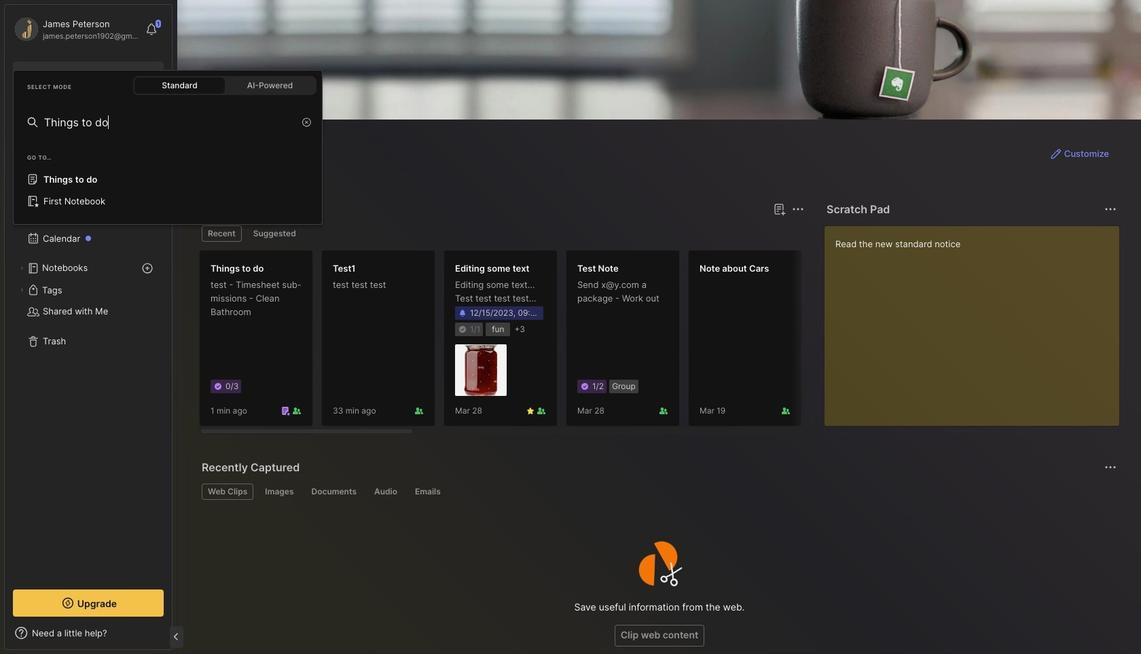 Task type: describe. For each thing, give the bounding box(es) containing it.
click to collapse image
[[171, 629, 182, 645]]

none search field inside main element
[[37, 67, 151, 84]]

2 tab list from the top
[[202, 484, 1115, 500]]

thumbnail image
[[455, 345, 507, 396]]

none search field inside main element
[[44, 114, 294, 130]]

Search text field
[[37, 69, 151, 82]]

main element
[[0, 0, 1141, 654]]

Search text field
[[44, 114, 294, 130]]



Task type: vqa. For each thing, say whether or not it's contained in the screenshot.
notes
no



Task type: locate. For each thing, give the bounding box(es) containing it.
tree inside main element
[[5, 132, 172, 577]]

None search field
[[44, 114, 294, 130]]

expand tags image
[[18, 286, 26, 294]]

0 vertical spatial tab list
[[202, 225, 802, 242]]

1 tab list from the top
[[202, 225, 802, 242]]

Start writing… text field
[[835, 226, 1119, 415]]

tab
[[202, 225, 242, 242], [247, 225, 302, 242], [202, 484, 254, 500], [259, 484, 300, 500], [305, 484, 363, 500], [368, 484, 403, 500], [409, 484, 447, 500]]

Search results field
[[13, 141, 323, 225]]

row group
[[199, 250, 1141, 435]]

tree
[[5, 132, 172, 577]]

tab list
[[202, 225, 802, 242], [202, 484, 1115, 500]]

None search field
[[37, 67, 151, 84]]

expand notebooks image
[[18, 264, 26, 272]]

1 vertical spatial tab list
[[202, 484, 1115, 500]]



